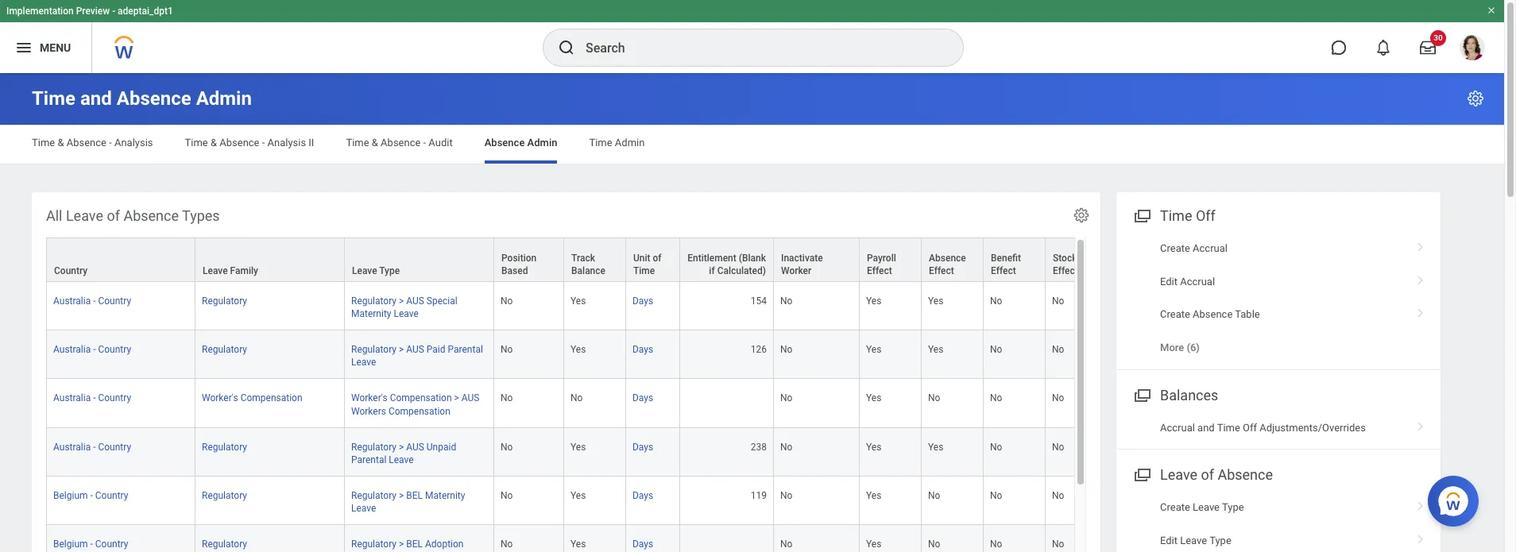 Task type: locate. For each thing, give the bounding box(es) containing it.
> inside regulatory > bel maternity leave
[[399, 490, 404, 501]]

regulatory inside regulatory > bel adoption leave
[[351, 539, 397, 550]]

1 vertical spatial chevron right image
[[1411, 303, 1431, 319]]

0 vertical spatial chevron right image
[[1411, 270, 1431, 286]]

maternity
[[351, 309, 391, 320], [425, 490, 465, 501]]

regulatory for regulatory > bel maternity leave
[[351, 490, 397, 501]]

3 australia - country from the top
[[53, 393, 131, 404]]

bel left "adoption"
[[406, 539, 423, 550]]

leave family button
[[196, 239, 344, 281]]

regulatory for regulatory > bel adoption leave's regulatory link
[[202, 539, 247, 550]]

leave up create leave type
[[1160, 467, 1198, 483]]

unpaid
[[427, 442, 456, 453]]

regulatory for regulatory > aus unpaid parental leave's regulatory link
[[202, 442, 247, 453]]

inactivate
[[781, 253, 823, 264]]

leave down the leave of absence
[[1193, 502, 1220, 514]]

0 horizontal spatial parental
[[351, 454, 387, 465]]

2 chevron right image from the top
[[1411, 303, 1431, 319]]

> inside regulatory > bel adoption leave
[[399, 539, 404, 550]]

australia for regulatory > aus unpaid parental leave
[[53, 442, 91, 453]]

time for time off
[[1160, 207, 1193, 224]]

analysis
[[114, 137, 153, 149], [267, 137, 306, 149]]

list containing create accrual
[[1117, 232, 1441, 364]]

1 row from the top
[[46, 238, 1240, 283]]

regulatory link for regulatory > aus unpaid parental leave
[[202, 438, 247, 453]]

off up the leave of absence
[[1243, 422, 1257, 434]]

0 horizontal spatial analysis
[[114, 137, 153, 149]]

2 effect from the left
[[929, 266, 954, 277]]

accrual down balances
[[1160, 422, 1195, 434]]

leave up 'regulatory > bel maternity leave' link on the left bottom of the page
[[389, 454, 414, 465]]

regulatory inside regulatory > aus unpaid parental leave
[[351, 442, 397, 453]]

days
[[633, 296, 653, 307], [633, 344, 653, 355], [633, 393, 653, 404], [633, 442, 653, 453], [633, 490, 653, 501], [633, 539, 653, 550]]

type down create leave type
[[1210, 535, 1232, 547]]

parental right paid
[[448, 344, 483, 355]]

2 edit from the top
[[1160, 535, 1178, 547]]

aus left special
[[406, 296, 424, 307]]

0 vertical spatial belgium - country
[[53, 490, 128, 501]]

track balance
[[571, 253, 606, 277]]

chevron right image inside edit accrual link
[[1411, 270, 1431, 286]]

menu group image
[[1131, 204, 1152, 226], [1131, 384, 1152, 405], [1131, 463, 1152, 485]]

4 australia from the top
[[53, 442, 91, 453]]

menu group image left time off
[[1131, 204, 1152, 226]]

days link for 238
[[633, 438, 653, 453]]

leave of absence
[[1160, 467, 1273, 483]]

maternity inside regulatory > bel maternity leave
[[425, 490, 465, 501]]

aus inside regulatory > aus paid parental leave
[[406, 344, 424, 355]]

1 vertical spatial of
[[653, 253, 662, 264]]

2 bel from the top
[[406, 539, 423, 550]]

type up regulatory > aus special maternity leave link
[[379, 266, 400, 277]]

leave type button
[[345, 239, 494, 281]]

3 australia from the top
[[53, 393, 91, 404]]

analysis down time and absence admin
[[114, 137, 153, 149]]

> inside regulatory > aus unpaid parental leave
[[399, 442, 404, 453]]

leave down regulatory > bel maternity leave
[[351, 552, 376, 552]]

chevron right image inside the accrual and time off adjustments/overrides "link"
[[1411, 416, 1431, 432]]

admin
[[196, 87, 252, 110], [527, 137, 558, 149], [615, 137, 645, 149]]

country for worker's compensation > aus workers compensation
[[98, 393, 131, 404]]

aus for special
[[406, 296, 424, 307]]

7 row from the top
[[46, 525, 1240, 552]]

cell up 238
[[680, 379, 774, 428]]

preview
[[76, 6, 110, 17]]

absence left audit
[[381, 137, 421, 149]]

1 regulatory link from the top
[[202, 293, 247, 307]]

1 horizontal spatial maternity
[[425, 490, 465, 501]]

2 belgium - country link from the top
[[53, 536, 128, 550]]

implementation
[[6, 6, 74, 17]]

of inside unit of time
[[653, 253, 662, 264]]

chevron right image inside create absence table link
[[1411, 303, 1431, 319]]

benefit effect column header
[[984, 238, 1046, 283]]

more (6) button
[[1160, 340, 1200, 355]]

1 edit from the top
[[1160, 275, 1178, 287]]

list
[[1117, 232, 1441, 364], [1117, 491, 1441, 552]]

accrual for edit accrual
[[1180, 275, 1215, 287]]

regulatory link for regulatory > bel adoption leave
[[202, 536, 247, 550]]

analysis left ii
[[267, 137, 306, 149]]

belgium - country
[[53, 490, 128, 501], [53, 539, 128, 550]]

1 australia - country link from the top
[[53, 293, 131, 307]]

absence right payroll effect column header on the right of page
[[929, 253, 966, 264]]

tab list
[[16, 126, 1489, 164]]

0 vertical spatial belgium
[[53, 490, 88, 501]]

4 days link from the top
[[633, 438, 653, 453]]

> left unpaid
[[399, 442, 404, 453]]

1 vertical spatial edit
[[1160, 535, 1178, 547]]

2 cell from the top
[[680, 525, 774, 552]]

compensation for worker's compensation > aus workers compensation
[[390, 393, 452, 404]]

worker
[[781, 266, 812, 277]]

4 regulatory link from the top
[[202, 487, 247, 501]]

cell
[[680, 379, 774, 428], [680, 525, 774, 552]]

time for time & absence - audit
[[346, 137, 369, 149]]

parental
[[448, 344, 483, 355], [351, 454, 387, 465]]

accrual and time off adjustments/overrides link
[[1117, 411, 1441, 444]]

1 cell from the top
[[680, 379, 774, 428]]

time and absence admin main content
[[0, 73, 1505, 552]]

1 vertical spatial chevron right image
[[1411, 416, 1431, 432]]

1 horizontal spatial worker's
[[351, 393, 388, 404]]

search image
[[557, 38, 576, 57]]

5 days link from the top
[[633, 487, 653, 501]]

aus left paid
[[406, 344, 424, 355]]

australia - country for regulatory > aus unpaid parental leave
[[53, 442, 131, 453]]

belgium for regulatory > bel adoption leave
[[53, 539, 88, 550]]

menu banner
[[0, 0, 1505, 73]]

regulatory link for regulatory > aus special maternity leave
[[202, 293, 247, 307]]

2 regulatory link from the top
[[202, 341, 247, 355]]

time for time admin
[[589, 137, 613, 149]]

create down time off
[[1160, 243, 1191, 254]]

2 chevron right image from the top
[[1411, 416, 1431, 432]]

chevron right image for create accrual
[[1411, 237, 1431, 253]]

1 days link from the top
[[633, 293, 653, 307]]

2 belgium from the top
[[53, 539, 88, 550]]

& up types
[[211, 137, 217, 149]]

leave up regulatory > bel adoption leave link
[[351, 503, 376, 514]]

0 vertical spatial edit
[[1160, 275, 1178, 287]]

0 vertical spatial type
[[379, 266, 400, 277]]

1 horizontal spatial parental
[[448, 344, 483, 355]]

& for time & absence - analysis ii
[[211, 137, 217, 149]]

126
[[751, 344, 767, 355]]

list for leave of absence
[[1117, 491, 1441, 552]]

1 chevron right image from the top
[[1411, 270, 1431, 286]]

1 horizontal spatial admin
[[527, 137, 558, 149]]

3 regulatory link from the top
[[202, 438, 247, 453]]

1 vertical spatial belgium - country
[[53, 539, 128, 550]]

effect inside benefit effect
[[991, 266, 1016, 277]]

2 vertical spatial type
[[1210, 535, 1232, 547]]

effect down stock
[[1053, 266, 1078, 277]]

0 vertical spatial bel
[[406, 490, 423, 501]]

chevron right image for edit accrual
[[1411, 270, 1431, 286]]

1 belgium from the top
[[53, 490, 88, 501]]

yes
[[571, 296, 586, 307], [866, 296, 882, 307], [928, 296, 944, 307], [571, 344, 586, 355], [866, 344, 882, 355], [928, 344, 944, 355], [866, 393, 882, 404], [571, 442, 586, 453], [866, 442, 882, 453], [928, 442, 944, 453], [571, 490, 586, 501], [866, 490, 882, 501], [571, 539, 586, 550], [866, 539, 882, 550]]

create inside "create leave type" link
[[1160, 502, 1191, 514]]

type inside popup button
[[379, 266, 400, 277]]

absence up "create leave type" link
[[1218, 467, 1273, 483]]

position based
[[502, 253, 537, 277]]

3 australia - country link from the top
[[53, 390, 131, 404]]

australia - country link
[[53, 293, 131, 307], [53, 341, 131, 355], [53, 390, 131, 404], [53, 438, 131, 453]]

> down regulatory > aus unpaid parental leave at the left bottom
[[399, 490, 404, 501]]

regulatory > aus unpaid parental leave link
[[351, 438, 456, 465]]

1 create from the top
[[1160, 243, 1191, 254]]

1 vertical spatial accrual
[[1180, 275, 1215, 287]]

leave inside regulatory > bel adoption leave
[[351, 552, 376, 552]]

0 vertical spatial create
[[1160, 243, 1191, 254]]

country for regulatory > bel adoption leave
[[95, 539, 128, 550]]

list containing create leave type
[[1117, 491, 1441, 552]]

4 effect from the left
[[1053, 266, 1078, 277]]

based
[[502, 266, 528, 277]]

accrual inside create accrual link
[[1193, 243, 1228, 254]]

regulatory inside the regulatory > aus special maternity leave
[[351, 296, 397, 307]]

2 analysis from the left
[[267, 137, 306, 149]]

family
[[230, 266, 258, 277]]

2 vertical spatial accrual
[[1160, 422, 1195, 434]]

create up more
[[1160, 308, 1191, 320]]

days link for 126
[[633, 341, 653, 355]]

leave up regulatory > aus paid parental leave link
[[394, 309, 419, 320]]

tab list inside time and absence admin "main content"
[[16, 126, 1489, 164]]

aus down regulatory > aus paid parental leave
[[462, 393, 480, 404]]

4 australia - country link from the top
[[53, 438, 131, 453]]

> for unpaid
[[399, 442, 404, 453]]

entitlement (blank if calculated) column header
[[680, 238, 774, 283]]

2 days from the top
[[633, 344, 653, 355]]

2 horizontal spatial of
[[1201, 467, 1214, 483]]

accrual down time off
[[1193, 243, 1228, 254]]

0 horizontal spatial of
[[107, 207, 120, 224]]

leave type
[[352, 266, 400, 277]]

australia - country for worker's compensation > aus workers compensation
[[53, 393, 131, 404]]

parental inside regulatory > aus unpaid parental leave
[[351, 454, 387, 465]]

30 button
[[1411, 30, 1447, 65]]

regulatory
[[202, 296, 247, 307], [351, 296, 397, 307], [202, 344, 247, 355], [351, 344, 397, 355], [202, 442, 247, 453], [351, 442, 397, 453], [202, 490, 247, 501], [351, 490, 397, 501], [202, 539, 247, 550], [351, 539, 397, 550]]

regulatory link for regulatory > aus paid parental leave
[[202, 341, 247, 355]]

australia - country
[[53, 296, 131, 307], [53, 344, 131, 355], [53, 393, 131, 404], [53, 442, 131, 453]]

configure all leave of absence types image
[[1073, 207, 1090, 224]]

2 vertical spatial chevron right image
[[1411, 496, 1431, 512]]

1 chevron right image from the top
[[1411, 237, 1431, 253]]

maternity down leave type
[[351, 309, 391, 320]]

&
[[58, 137, 64, 149], [211, 137, 217, 149], [372, 137, 378, 149]]

menu group image left the leave of absence
[[1131, 463, 1152, 485]]

0 vertical spatial accrual
[[1193, 243, 1228, 254]]

0 vertical spatial and
[[80, 87, 112, 110]]

edit
[[1160, 275, 1178, 287], [1160, 535, 1178, 547]]

of up create leave type
[[1201, 467, 1214, 483]]

australia - country link for regulatory > aus unpaid parental leave
[[53, 438, 131, 453]]

cell down 119
[[680, 525, 774, 552]]

2 days link from the top
[[633, 341, 653, 355]]

country for regulatory > bel maternity leave
[[95, 490, 128, 501]]

1 list from the top
[[1117, 232, 1441, 364]]

no
[[501, 296, 513, 307], [781, 296, 793, 307], [990, 296, 1003, 307], [1052, 296, 1065, 307], [501, 344, 513, 355], [781, 344, 793, 355], [990, 344, 1003, 355], [1052, 344, 1065, 355], [501, 393, 513, 404], [571, 393, 583, 404], [781, 393, 793, 404], [928, 393, 941, 404], [990, 393, 1003, 404], [1052, 393, 1065, 404], [501, 442, 513, 453], [781, 442, 793, 453], [990, 442, 1003, 453], [1052, 442, 1065, 453], [501, 490, 513, 501], [781, 490, 793, 501], [928, 490, 941, 501], [990, 490, 1003, 501], [1052, 490, 1065, 501], [501, 539, 513, 550], [781, 539, 793, 550], [928, 539, 941, 550], [990, 539, 1003, 550], [1052, 539, 1065, 550]]

time & absence - analysis ii
[[185, 137, 314, 149]]

create up edit leave type
[[1160, 502, 1191, 514]]

effect down benefit
[[991, 266, 1016, 277]]

of right unit
[[653, 253, 662, 264]]

chevron right image inside edit leave type link
[[1411, 529, 1431, 545]]

leave inside regulatory > bel maternity leave
[[351, 503, 376, 514]]

1 menu group image from the top
[[1131, 204, 1152, 226]]

& for time & absence - audit
[[372, 137, 378, 149]]

1 australia from the top
[[53, 296, 91, 307]]

and up time & absence - analysis
[[80, 87, 112, 110]]

country for regulatory > aus unpaid parental leave
[[98, 442, 131, 453]]

4 days from the top
[[633, 442, 653, 453]]

3 & from the left
[[372, 137, 378, 149]]

1 vertical spatial belgium - country link
[[53, 536, 128, 550]]

> for paid
[[399, 344, 404, 355]]

and
[[80, 87, 112, 110], [1198, 422, 1215, 434]]

1 horizontal spatial off
[[1243, 422, 1257, 434]]

1 vertical spatial type
[[1222, 502, 1244, 514]]

3 chevron right image from the top
[[1411, 529, 1431, 545]]

3 effect from the left
[[991, 266, 1016, 277]]

2 australia - country link from the top
[[53, 341, 131, 355]]

stock effect button
[[1046, 239, 1099, 281]]

chevron right image
[[1411, 270, 1431, 286], [1411, 416, 1431, 432], [1411, 496, 1431, 512]]

> for maternity
[[399, 490, 404, 501]]

2 australia - country from the top
[[53, 344, 131, 355]]

0 vertical spatial cell
[[680, 379, 774, 428]]

table
[[1235, 308, 1260, 320]]

paid
[[427, 344, 446, 355]]

worker's inside worker's compensation > aus workers compensation
[[351, 393, 388, 404]]

accrual for create accrual
[[1193, 243, 1228, 254]]

of for leave of absence
[[1201, 467, 1214, 483]]

edit leave type
[[1160, 535, 1232, 547]]

1 vertical spatial parental
[[351, 454, 387, 465]]

regulatory for regulatory > aus unpaid parental leave
[[351, 442, 397, 453]]

0 horizontal spatial admin
[[196, 87, 252, 110]]

off inside the accrual and time off adjustments/overrides "link"
[[1243, 422, 1257, 434]]

3 create from the top
[[1160, 502, 1191, 514]]

effect inside payroll effect
[[867, 266, 892, 277]]

edit for time off
[[1160, 275, 1178, 287]]

1 bel from the top
[[406, 490, 423, 501]]

effect down payroll
[[867, 266, 892, 277]]

bel inside regulatory > bel adoption leave
[[406, 539, 423, 550]]

belgium - country for regulatory > bel maternity leave
[[53, 490, 128, 501]]

days link
[[633, 293, 653, 307], [633, 341, 653, 355], [633, 390, 653, 404], [633, 438, 653, 453], [633, 487, 653, 501], [633, 536, 653, 550]]

notifications large image
[[1376, 40, 1392, 56]]

and down balances
[[1198, 422, 1215, 434]]

aus inside the regulatory > aus special maternity leave
[[406, 296, 424, 307]]

special
[[427, 296, 458, 307]]

leave family
[[203, 266, 258, 277]]

cell for no
[[680, 379, 774, 428]]

> left paid
[[399, 344, 404, 355]]

chevron right image inside create accrual link
[[1411, 237, 1431, 253]]

1 analysis from the left
[[114, 137, 153, 149]]

1 vertical spatial belgium
[[53, 539, 88, 550]]

>
[[399, 296, 404, 307], [399, 344, 404, 355], [454, 393, 459, 404], [399, 442, 404, 453], [399, 490, 404, 501], [399, 539, 404, 550]]

accrual inside "link"
[[1160, 422, 1195, 434]]

and inside "link"
[[1198, 422, 1215, 434]]

belgium - country link
[[53, 487, 128, 501], [53, 536, 128, 550]]

> for special
[[399, 296, 404, 307]]

regulatory inside regulatory > bel maternity leave
[[351, 490, 397, 501]]

1 horizontal spatial of
[[653, 253, 662, 264]]

absence up time & absence - analysis
[[117, 87, 191, 110]]

country for regulatory > aus paid parental leave
[[98, 344, 131, 355]]

1 belgium - country link from the top
[[53, 487, 128, 501]]

and for time
[[1198, 422, 1215, 434]]

regulatory for regulatory > aus special maternity leave's regulatory link
[[202, 296, 247, 307]]

regulatory for regulatory > aus paid parental leave
[[351, 344, 397, 355]]

worker's compensation link
[[202, 390, 302, 404]]

2 vertical spatial chevron right image
[[1411, 529, 1431, 545]]

accrual down create accrual at the right top of the page
[[1180, 275, 1215, 287]]

edit down create leave type
[[1160, 535, 1178, 547]]

of up country popup button
[[107, 207, 120, 224]]

119
[[751, 490, 767, 501]]

2 vertical spatial of
[[1201, 467, 1214, 483]]

australia - country for regulatory > aus special maternity leave
[[53, 296, 131, 307]]

1 vertical spatial off
[[1243, 422, 1257, 434]]

3 chevron right image from the top
[[1411, 496, 1431, 512]]

aus inside regulatory > aus unpaid parental leave
[[406, 442, 424, 453]]

type down the leave of absence
[[1222, 502, 1244, 514]]

> up unpaid
[[454, 393, 459, 404]]

chevron right image inside "create leave type" link
[[1411, 496, 1431, 512]]

regulatory inside regulatory > aus paid parental leave
[[351, 344, 397, 355]]

3 menu group image from the top
[[1131, 463, 1152, 485]]

inactivate worker column header
[[774, 238, 860, 283]]

ii
[[309, 137, 314, 149]]

1 vertical spatial bel
[[406, 539, 423, 550]]

create inside create accrual link
[[1160, 243, 1191, 254]]

absence left types
[[123, 207, 179, 224]]

2 vertical spatial menu group image
[[1131, 463, 1152, 485]]

1 belgium - country from the top
[[53, 490, 128, 501]]

list for time off
[[1117, 232, 1441, 364]]

2 create from the top
[[1160, 308, 1191, 320]]

australia for worker's compensation > aus workers compensation
[[53, 393, 91, 404]]

> down regulatory > bel maternity leave
[[399, 539, 404, 550]]

> down leave type
[[399, 296, 404, 307]]

effect for absence effect
[[929, 266, 954, 277]]

chevron right image
[[1411, 237, 1431, 253], [1411, 303, 1431, 319], [1411, 529, 1431, 545]]

effect right payroll effect column header on the right of page
[[929, 266, 954, 277]]

and for absence
[[80, 87, 112, 110]]

0 vertical spatial menu group image
[[1131, 204, 1152, 226]]

effect for stock effect
[[1053, 266, 1078, 277]]

type
[[379, 266, 400, 277], [1222, 502, 1244, 514], [1210, 535, 1232, 547]]

0 vertical spatial off
[[1196, 207, 1216, 224]]

all leave of absence types element
[[32, 192, 1240, 552]]

days for 154
[[633, 296, 653, 307]]

1 horizontal spatial and
[[1198, 422, 1215, 434]]

audit
[[429, 137, 453, 149]]

4 australia - country from the top
[[53, 442, 131, 453]]

parental inside regulatory > aus paid parental leave
[[448, 344, 483, 355]]

2 australia from the top
[[53, 344, 91, 355]]

2 & from the left
[[211, 137, 217, 149]]

configure this page image
[[1466, 89, 1486, 108]]

2 horizontal spatial admin
[[615, 137, 645, 149]]

compensation for worker's compensation
[[241, 393, 302, 404]]

& right ii
[[372, 137, 378, 149]]

1 days from the top
[[633, 296, 653, 307]]

1 vertical spatial maternity
[[425, 490, 465, 501]]

& up all
[[58, 137, 64, 149]]

bel down regulatory > aus unpaid parental leave at the left bottom
[[406, 490, 423, 501]]

1 effect from the left
[[867, 266, 892, 277]]

2 menu group image from the top
[[1131, 384, 1152, 405]]

maternity up "adoption"
[[425, 490, 465, 501]]

effect inside absence effect
[[929, 266, 954, 277]]

edit down create accrual at the right top of the page
[[1160, 275, 1178, 287]]

5 days from the top
[[633, 490, 653, 501]]

australia for regulatory > aus special maternity leave
[[53, 296, 91, 307]]

analysis for time & absence - analysis ii
[[267, 137, 306, 149]]

0 vertical spatial belgium - country link
[[53, 487, 128, 501]]

2 horizontal spatial &
[[372, 137, 378, 149]]

bel inside regulatory > bel maternity leave
[[406, 490, 423, 501]]

bel
[[406, 490, 423, 501], [406, 539, 423, 550]]

tab list containing time & absence - analysis
[[16, 126, 1489, 164]]

1 vertical spatial create
[[1160, 308, 1191, 320]]

1 horizontal spatial analysis
[[267, 137, 306, 149]]

1 worker's from the left
[[202, 393, 238, 404]]

create
[[1160, 243, 1191, 254], [1160, 308, 1191, 320], [1160, 502, 1191, 514]]

parental down workers
[[351, 454, 387, 465]]

time
[[32, 87, 75, 110], [32, 137, 55, 149], [185, 137, 208, 149], [346, 137, 369, 149], [589, 137, 613, 149], [1160, 207, 1193, 224], [633, 266, 655, 277], [1217, 422, 1241, 434]]

menu group image for balances
[[1131, 384, 1152, 405]]

track
[[571, 253, 595, 264]]

2 list from the top
[[1117, 491, 1441, 552]]

4 row from the top
[[46, 379, 1240, 428]]

calculated)
[[717, 266, 766, 277]]

2 belgium - country from the top
[[53, 539, 128, 550]]

1 australia - country from the top
[[53, 296, 131, 307]]

menu group image left balances
[[1131, 384, 1152, 405]]

chevron right image for create absence table
[[1411, 303, 1431, 319]]

2 worker's from the left
[[351, 393, 388, 404]]

leave inside the regulatory > aus special maternity leave
[[394, 309, 419, 320]]

australia - country for regulatory > aus paid parental leave
[[53, 344, 131, 355]]

absence admin
[[485, 137, 558, 149]]

0 horizontal spatial and
[[80, 87, 112, 110]]

aus left unpaid
[[406, 442, 424, 453]]

Search Workday  search field
[[586, 30, 931, 65]]

> inside the regulatory > aus special maternity leave
[[399, 296, 404, 307]]

belgium
[[53, 490, 88, 501], [53, 539, 88, 550]]

stock effect
[[1053, 253, 1078, 277]]

0 vertical spatial of
[[107, 207, 120, 224]]

australia - country link for regulatory > aus special maternity leave
[[53, 293, 131, 307]]

0 vertical spatial chevron right image
[[1411, 237, 1431, 253]]

0 vertical spatial list
[[1117, 232, 1441, 364]]

compensation
[[241, 393, 302, 404], [390, 393, 452, 404], [389, 406, 451, 417]]

> inside regulatory > aus paid parental leave
[[399, 344, 404, 355]]

5 regulatory link from the top
[[202, 536, 247, 550]]

regulatory > bel adoption leave link
[[351, 536, 464, 552]]

accrual inside edit accrual link
[[1180, 275, 1215, 287]]

belgium - country link for regulatory > bel maternity leave
[[53, 487, 128, 501]]

1 vertical spatial cell
[[680, 525, 774, 552]]

0 horizontal spatial maternity
[[351, 309, 391, 320]]

1 & from the left
[[58, 137, 64, 149]]

1 vertical spatial menu group image
[[1131, 384, 1152, 405]]

2 vertical spatial create
[[1160, 502, 1191, 514]]

leave inside regulatory > aus unpaid parental leave
[[389, 454, 414, 465]]

1 horizontal spatial &
[[211, 137, 217, 149]]

parental for regulatory > aus paid parental leave
[[448, 344, 483, 355]]

chevron right image for accrual and time off adjustments/overrides
[[1411, 416, 1431, 432]]

leave left the family
[[203, 266, 228, 277]]

country
[[54, 266, 88, 277], [98, 296, 131, 307], [98, 344, 131, 355], [98, 393, 131, 404], [98, 442, 131, 453], [95, 490, 128, 501], [95, 539, 128, 550]]

0 vertical spatial maternity
[[351, 309, 391, 320]]

off up create accrual at the right top of the page
[[1196, 207, 1216, 224]]

1 vertical spatial and
[[1198, 422, 1215, 434]]

leave up workers
[[351, 357, 376, 368]]

accrual
[[1193, 243, 1228, 254], [1180, 275, 1215, 287], [1160, 422, 1195, 434]]

0 vertical spatial parental
[[448, 344, 483, 355]]

1 vertical spatial list
[[1117, 491, 1441, 552]]

leave up regulatory > aus special maternity leave link
[[352, 266, 377, 277]]

(6)
[[1187, 342, 1200, 354]]

row
[[46, 238, 1240, 283], [46, 282, 1240, 331], [46, 331, 1240, 379], [46, 379, 1240, 428], [46, 428, 1240, 477], [46, 477, 1240, 525], [46, 525, 1240, 552]]

0 horizontal spatial &
[[58, 137, 64, 149]]

time & absence - audit
[[346, 137, 453, 149]]

0 horizontal spatial worker's
[[202, 393, 238, 404]]



Task type: vqa. For each thing, say whether or not it's contained in the screenshot.
leftmost Act
no



Task type: describe. For each thing, give the bounding box(es) containing it.
benefit effect
[[991, 253, 1021, 277]]

adoption
[[425, 539, 464, 550]]

days link for 119
[[633, 487, 653, 501]]

menu button
[[0, 22, 92, 73]]

leave family column header
[[196, 238, 345, 283]]

edit accrual link
[[1117, 265, 1441, 298]]

benefit effect button
[[984, 239, 1045, 281]]

aus for paid
[[406, 344, 424, 355]]

30
[[1434, 33, 1443, 42]]

position based column header
[[494, 238, 564, 283]]

absence effect button
[[922, 239, 983, 281]]

3 days from the top
[[633, 393, 653, 404]]

stock
[[1053, 253, 1077, 264]]

6 days link from the top
[[633, 536, 653, 550]]

(blank
[[739, 253, 766, 264]]

create accrual link
[[1117, 232, 1441, 265]]

238
[[751, 442, 767, 453]]

create inside create absence table link
[[1160, 308, 1191, 320]]

more (6)
[[1160, 342, 1200, 354]]

more (6) link
[[1117, 331, 1441, 364]]

payroll
[[867, 253, 896, 264]]

inactivate worker
[[781, 253, 823, 277]]

belgium - country link for regulatory > bel adoption leave
[[53, 536, 128, 550]]

country button
[[47, 239, 195, 281]]

regulatory > bel maternity leave
[[351, 490, 465, 514]]

3 row from the top
[[46, 331, 1240, 379]]

inbox large image
[[1420, 40, 1436, 56]]

worker's compensation > aus workers compensation link
[[351, 390, 480, 417]]

time admin
[[589, 137, 645, 149]]

6 days from the top
[[633, 539, 653, 550]]

entitlement (blank if calculated) button
[[680, 239, 773, 281]]

analysis for time & absence - analysis
[[114, 137, 153, 149]]

edit accrual
[[1160, 275, 1215, 287]]

row containing position based
[[46, 238, 1240, 283]]

time & absence - analysis
[[32, 137, 153, 149]]

country column header
[[46, 238, 196, 283]]

- inside menu banner
[[112, 6, 115, 17]]

create for leave of absence
[[1160, 502, 1191, 514]]

adeptai_dpt1
[[118, 6, 173, 17]]

absence left 'table'
[[1193, 308, 1233, 320]]

time and absence admin
[[32, 87, 252, 110]]

2 row from the top
[[46, 282, 1240, 331]]

regulatory > aus special maternity leave
[[351, 296, 458, 320]]

effect for benefit effect
[[991, 266, 1016, 277]]

leave down create leave type
[[1180, 535, 1207, 547]]

bel for adoption
[[406, 539, 423, 550]]

worker's for worker's compensation > aus workers compensation
[[351, 393, 388, 404]]

workers
[[351, 406, 386, 417]]

leave type column header
[[345, 238, 494, 283]]

0 horizontal spatial off
[[1196, 207, 1216, 224]]

days for 126
[[633, 344, 653, 355]]

time for time and absence admin
[[32, 87, 75, 110]]

track balance column header
[[564, 238, 626, 283]]

payroll effect
[[867, 253, 896, 277]]

regulatory link for regulatory > bel maternity leave
[[202, 487, 247, 501]]

all leave of absence types
[[46, 207, 220, 224]]

> inside worker's compensation > aus workers compensation
[[454, 393, 459, 404]]

regulatory > aus unpaid parental leave
[[351, 442, 456, 465]]

regulatory > bel maternity leave link
[[351, 487, 465, 514]]

types
[[182, 207, 220, 224]]

inactivate worker button
[[774, 239, 859, 281]]

chevron right image for create leave type
[[1411, 496, 1431, 512]]

australia - country link for regulatory > aus paid parental leave
[[53, 341, 131, 355]]

unit
[[633, 253, 651, 264]]

time for time & absence - analysis
[[32, 137, 55, 149]]

> for adoption
[[399, 539, 404, 550]]

create absence table link
[[1117, 298, 1441, 331]]

absence inside popup button
[[929, 253, 966, 264]]

leave right all
[[66, 207, 103, 224]]

create leave type
[[1160, 502, 1244, 514]]

edit for leave of absence
[[1160, 535, 1178, 547]]

effect for payroll effect
[[867, 266, 892, 277]]

close environment banner image
[[1487, 6, 1497, 15]]

create absence table
[[1160, 308, 1260, 320]]

edit leave type link
[[1117, 524, 1441, 552]]

belgium for regulatory > bel maternity leave
[[53, 490, 88, 501]]

regulatory for regulatory > bel adoption leave
[[351, 539, 397, 550]]

absence effect
[[929, 253, 966, 277]]

maternity inside the regulatory > aus special maternity leave
[[351, 309, 391, 320]]

implementation preview -   adeptai_dpt1
[[6, 6, 173, 17]]

time inside the accrual and time off adjustments/overrides "link"
[[1217, 422, 1241, 434]]

entitlement
[[688, 253, 737, 264]]

regulatory > aus special maternity leave link
[[351, 293, 458, 320]]

accrual and time off adjustments/overrides
[[1160, 422, 1366, 434]]

payroll effect button
[[860, 239, 921, 281]]

menu group image for leave of absence
[[1131, 463, 1152, 485]]

3 days link from the top
[[633, 390, 653, 404]]

position
[[502, 253, 537, 264]]

payroll effect column header
[[860, 238, 922, 283]]

regulatory > bel adoption leave
[[351, 539, 464, 552]]

unit of time
[[633, 253, 662, 277]]

unit of time column header
[[626, 238, 680, 283]]

days link for 154
[[633, 293, 653, 307]]

admin for absence admin
[[527, 137, 558, 149]]

if
[[709, 266, 715, 277]]

regulatory > aus paid parental leave
[[351, 344, 483, 368]]

more
[[1160, 342, 1184, 354]]

regulatory > aus paid parental leave link
[[351, 341, 483, 368]]

aus for unpaid
[[406, 442, 424, 453]]

154
[[751, 296, 767, 307]]

time off
[[1160, 207, 1216, 224]]

type for create leave type
[[1222, 502, 1244, 514]]

leave inside popup button
[[352, 266, 377, 277]]

track balance button
[[564, 239, 626, 281]]

absence down time and absence admin
[[67, 137, 106, 149]]

benefit
[[991, 253, 1021, 264]]

menu group image for time off
[[1131, 204, 1152, 226]]

regulatory for regulatory > aus special maternity leave
[[351, 296, 397, 307]]

admin for time admin
[[615, 137, 645, 149]]

australia - country link for worker's compensation > aus workers compensation
[[53, 390, 131, 404]]

6 row from the top
[[46, 477, 1240, 525]]

5 row from the top
[[46, 428, 1240, 477]]

absence left ii
[[220, 137, 260, 149]]

balance
[[571, 266, 606, 277]]

regulatory for regulatory > bel maternity leave regulatory link
[[202, 490, 247, 501]]

australia for regulatory > aus paid parental leave
[[53, 344, 91, 355]]

regulatory for regulatory > aus paid parental leave's regulatory link
[[202, 344, 247, 355]]

leave inside popup button
[[203, 266, 228, 277]]

time for time & absence - analysis ii
[[185, 137, 208, 149]]

profile logan mcneil image
[[1460, 35, 1486, 64]]

worker's compensation
[[202, 393, 302, 404]]

days for 119
[[633, 490, 653, 501]]

position based button
[[494, 239, 564, 281]]

leave inside regulatory > aus paid parental leave
[[351, 357, 376, 368]]

create for time off
[[1160, 243, 1191, 254]]

worker's for worker's compensation
[[202, 393, 238, 404]]

adjustments/overrides
[[1260, 422, 1366, 434]]

unit of time button
[[626, 239, 680, 281]]

cell for yes
[[680, 525, 774, 552]]

chevron right image for edit leave type
[[1411, 529, 1431, 545]]

menu
[[40, 41, 71, 54]]

all
[[46, 207, 62, 224]]

worker's compensation > aus workers compensation
[[351, 393, 480, 417]]

time inside unit of time
[[633, 266, 655, 277]]

country for regulatory > aus special maternity leave
[[98, 296, 131, 307]]

balances
[[1160, 387, 1219, 403]]

parental for regulatory > aus unpaid parental leave
[[351, 454, 387, 465]]

create accrual
[[1160, 243, 1228, 254]]

bel for maternity
[[406, 490, 423, 501]]

days for 238
[[633, 442, 653, 453]]

country inside popup button
[[54, 266, 88, 277]]

absence right audit
[[485, 137, 525, 149]]

& for time & absence - analysis
[[58, 137, 64, 149]]

entitlement (blank if calculated)
[[688, 253, 766, 277]]

create leave type link
[[1117, 491, 1441, 524]]

justify image
[[14, 38, 33, 57]]

absence effect column header
[[922, 238, 984, 283]]

belgium - country for regulatory > bel adoption leave
[[53, 539, 128, 550]]

type for edit leave type
[[1210, 535, 1232, 547]]

aus inside worker's compensation > aus workers compensation
[[462, 393, 480, 404]]

of for unit of time
[[653, 253, 662, 264]]



